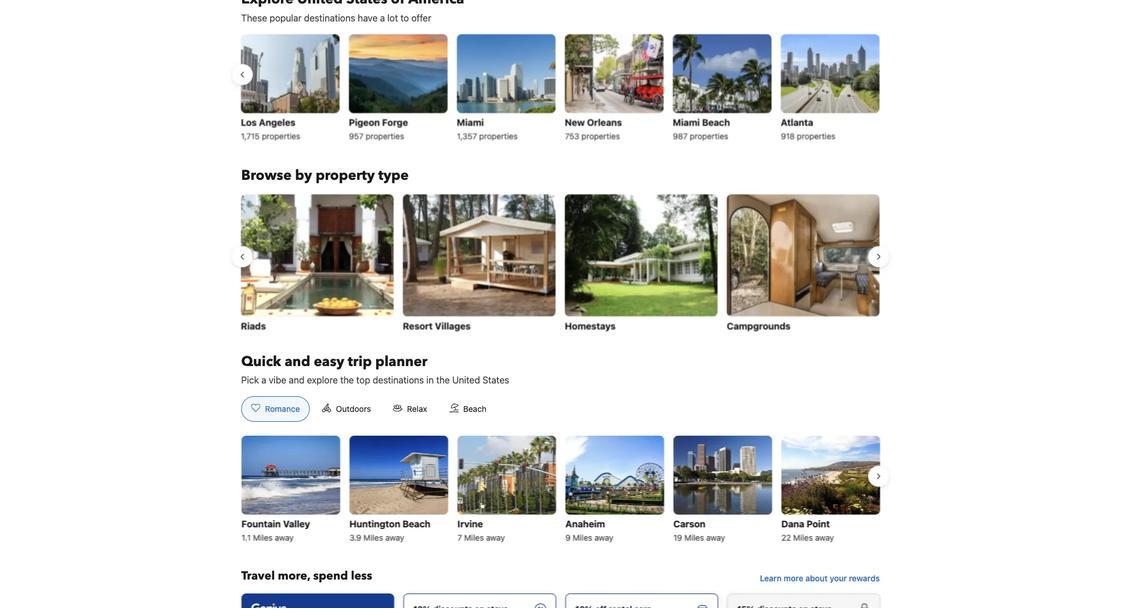 Task type: locate. For each thing, give the bounding box(es) containing it.
miami up 987
[[674, 117, 701, 128]]

2 vertical spatial region
[[232, 432, 890, 550]]

2 vertical spatial beach
[[403, 519, 430, 530]]

and right vibe
[[289, 375, 305, 386]]

region containing riads
[[232, 190, 890, 339]]

have
[[358, 12, 378, 23]]

4 away from the left
[[595, 534, 614, 543]]

0 horizontal spatial a
[[262, 375, 267, 386]]

states
[[483, 375, 510, 386]]

planner
[[376, 352, 428, 371]]

2 properties from the left
[[366, 131, 405, 141]]

dana point 22 miles away
[[782, 519, 834, 543]]

3 miles from the left
[[464, 534, 484, 543]]

region
[[232, 29, 890, 148], [232, 190, 890, 339], [232, 432, 890, 550]]

1 horizontal spatial the
[[437, 375, 450, 386]]

the left top
[[341, 375, 354, 386]]

miami inside miami 1,357 properties
[[458, 117, 485, 128]]

travel more, spend less
[[241, 569, 373, 585]]

properties down atlanta at the right top of page
[[798, 131, 836, 141]]

properties inside pigeon forge 957 properties
[[366, 131, 405, 141]]

destinations down planner
[[373, 375, 424, 386]]

3 properties from the left
[[480, 131, 518, 141]]

your
[[830, 574, 847, 584]]

away
[[275, 534, 294, 543], [385, 534, 404, 543], [486, 534, 505, 543], [595, 534, 614, 543], [706, 534, 725, 543], [815, 534, 834, 543]]

beach button
[[440, 397, 497, 422]]

5 miles from the left
[[685, 534, 704, 543]]

918
[[782, 131, 796, 141]]

rewards
[[850, 574, 880, 584]]

away inside dana point 22 miles away
[[815, 534, 834, 543]]

resort villages
[[404, 320, 471, 331]]

new
[[566, 117, 586, 128]]

the
[[341, 375, 354, 386], [437, 375, 450, 386]]

miami 1,357 properties
[[458, 117, 518, 141]]

properties down the orleans
[[582, 131, 621, 141]]

less
[[351, 569, 373, 585]]

properties for new
[[582, 131, 621, 141]]

valley
[[283, 519, 310, 530]]

miami for beach
[[674, 117, 701, 128]]

9
[[566, 534, 571, 543]]

properties inside los angeles 1,715 properties
[[262, 131, 301, 141]]

resort villages link
[[404, 194, 556, 334]]

away inside irvine 7 miles away
[[486, 534, 505, 543]]

19
[[674, 534, 682, 543]]

atlanta
[[782, 117, 814, 128]]

trip
[[348, 352, 372, 371]]

1 vertical spatial region
[[232, 190, 890, 339]]

miles down anaheim
[[573, 534, 593, 543]]

away down point
[[815, 534, 834, 543]]

carson
[[674, 519, 706, 530]]

away right 19 on the right of the page
[[706, 534, 725, 543]]

carson 19 miles away
[[674, 519, 725, 543]]

destinations left the have
[[304, 12, 356, 23]]

properties down angeles
[[262, 131, 301, 141]]

1 properties from the left
[[262, 131, 301, 141]]

miami beach 987 properties
[[674, 117, 731, 141]]

miami
[[458, 117, 485, 128], [674, 117, 701, 128]]

away down valley
[[275, 534, 294, 543]]

1 miles from the left
[[253, 534, 273, 543]]

beach inside huntington beach 3.9 miles away
[[403, 519, 430, 530]]

away down "huntington"
[[385, 534, 404, 543]]

6 away from the left
[[815, 534, 834, 543]]

relax button
[[383, 397, 437, 422]]

about
[[806, 574, 828, 584]]

miles right 22
[[794, 534, 813, 543]]

properties inside new orleans 753 properties
[[582, 131, 621, 141]]

a
[[380, 12, 385, 23], [262, 375, 267, 386]]

2 region from the top
[[232, 190, 890, 339]]

riads
[[241, 320, 266, 331]]

properties right 987
[[691, 131, 729, 141]]

angeles
[[259, 117, 296, 128]]

point
[[807, 519, 830, 530]]

miles inside huntington beach 3.9 miles away
[[364, 534, 383, 543]]

beach inside miami beach 987 properties
[[703, 117, 731, 128]]

1 the from the left
[[341, 375, 354, 386]]

united
[[453, 375, 480, 386]]

5 away from the left
[[706, 534, 725, 543]]

miles down "huntington"
[[364, 534, 383, 543]]

huntington
[[349, 519, 400, 530]]

0 vertical spatial a
[[380, 12, 385, 23]]

homestays link
[[566, 194, 718, 334]]

miami inside miami beach 987 properties
[[674, 117, 701, 128]]

miles right 7
[[464, 534, 484, 543]]

dana
[[782, 519, 805, 530]]

1,357
[[458, 131, 478, 141]]

away down anaheim
[[595, 534, 614, 543]]

miles
[[253, 534, 273, 543], [364, 534, 383, 543], [464, 534, 484, 543], [573, 534, 593, 543], [685, 534, 704, 543], [794, 534, 813, 543]]

957
[[349, 131, 364, 141]]

miles inside anaheim 9 miles away
[[573, 534, 593, 543]]

1 vertical spatial destinations
[[373, 375, 424, 386]]

properties
[[262, 131, 301, 141], [366, 131, 405, 141], [480, 131, 518, 141], [582, 131, 621, 141], [691, 131, 729, 141], [798, 131, 836, 141]]

5 properties from the left
[[691, 131, 729, 141]]

and up vibe
[[285, 352, 310, 371]]

top
[[357, 375, 371, 386]]

resort
[[404, 320, 433, 331]]

outdoors
[[336, 405, 371, 414]]

relax
[[407, 405, 427, 414]]

2 away from the left
[[385, 534, 404, 543]]

0 horizontal spatial the
[[341, 375, 354, 386]]

away inside anaheim 9 miles away
[[595, 534, 614, 543]]

fountain valley 1.1 miles away
[[241, 519, 310, 543]]

4 properties from the left
[[582, 131, 621, 141]]

1 horizontal spatial beach
[[464, 405, 487, 414]]

1 horizontal spatial destinations
[[373, 375, 424, 386]]

properties inside miami beach 987 properties
[[691, 131, 729, 141]]

2 horizontal spatial beach
[[703, 117, 731, 128]]

3 away from the left
[[486, 534, 505, 543]]

miami up 1,357
[[458, 117, 485, 128]]

new orleans 753 properties
[[566, 117, 623, 141]]

fountain
[[241, 519, 281, 530]]

destinations inside quick and easy trip planner pick a vibe and explore the top destinations in the united states
[[373, 375, 424, 386]]

1 horizontal spatial miami
[[674, 117, 701, 128]]

1 vertical spatial and
[[289, 375, 305, 386]]

blue genius logo image
[[251, 604, 286, 609], [251, 604, 286, 609]]

pigeon
[[349, 117, 380, 128]]

a left lot
[[380, 12, 385, 23]]

popular
[[270, 12, 302, 23]]

miles inside carson 19 miles away
[[685, 534, 704, 543]]

these popular destinations have a lot to offer
[[241, 12, 432, 23]]

1 away from the left
[[275, 534, 294, 543]]

beach for miami beach
[[703, 117, 731, 128]]

miami for 1,357
[[458, 117, 485, 128]]

browse
[[241, 166, 292, 185]]

tab list
[[232, 397, 506, 423]]

miles down "fountain"
[[253, 534, 273, 543]]

these
[[241, 12, 267, 23]]

3 region from the top
[[232, 432, 890, 550]]

6 miles from the left
[[794, 534, 813, 543]]

properties down forge at the top left of page
[[366, 131, 405, 141]]

0 horizontal spatial miami
[[458, 117, 485, 128]]

0 horizontal spatial beach
[[403, 519, 430, 530]]

7
[[458, 534, 462, 543]]

away right 7
[[486, 534, 505, 543]]

irvine 7 miles away
[[458, 519, 505, 543]]

1 vertical spatial a
[[262, 375, 267, 386]]

miles down carson
[[685, 534, 704, 543]]

destinations
[[304, 12, 356, 23], [373, 375, 424, 386]]

0 vertical spatial destinations
[[304, 12, 356, 23]]

away inside carson 19 miles away
[[706, 534, 725, 543]]

properties for miami
[[691, 131, 729, 141]]

beach
[[703, 117, 731, 128], [464, 405, 487, 414], [403, 519, 430, 530]]

los angeles 1,715 properties
[[241, 117, 301, 141]]

to
[[401, 12, 409, 23]]

homestays
[[566, 320, 616, 331]]

1 region from the top
[[232, 29, 890, 148]]

beach inside button
[[464, 405, 487, 414]]

pigeon forge 957 properties
[[349, 117, 409, 141]]

1 miami from the left
[[458, 117, 485, 128]]

6 properties from the left
[[798, 131, 836, 141]]

miles inside the fountain valley 1.1 miles away
[[253, 534, 273, 543]]

0 vertical spatial region
[[232, 29, 890, 148]]

more,
[[278, 569, 311, 585]]

0 vertical spatial beach
[[703, 117, 731, 128]]

a left vibe
[[262, 375, 267, 386]]

2 miami from the left
[[674, 117, 701, 128]]

1 vertical spatial beach
[[464, 405, 487, 414]]

region containing los angeles
[[232, 29, 890, 148]]

the right in
[[437, 375, 450, 386]]

0 horizontal spatial destinations
[[304, 12, 356, 23]]

properties right 1,357
[[480, 131, 518, 141]]

and
[[285, 352, 310, 371], [289, 375, 305, 386]]

4 miles from the left
[[573, 534, 593, 543]]

easy
[[314, 352, 345, 371]]

lot
[[388, 12, 398, 23]]

2 miles from the left
[[364, 534, 383, 543]]



Task type: vqa. For each thing, say whether or not it's contained in the screenshot.
"Away"
yes



Task type: describe. For each thing, give the bounding box(es) containing it.
romance button
[[241, 397, 310, 422]]

pick
[[241, 375, 259, 386]]

tab list containing romance
[[232, 397, 506, 423]]

miles inside irvine 7 miles away
[[464, 534, 484, 543]]

riads link
[[241, 194, 394, 334]]

away inside the fountain valley 1.1 miles away
[[275, 534, 294, 543]]

properties inside the atlanta 918 properties
[[798, 131, 836, 141]]

22
[[782, 534, 791, 543]]

by
[[295, 166, 312, 185]]

spend
[[313, 569, 348, 585]]

1 horizontal spatial a
[[380, 12, 385, 23]]

los
[[241, 117, 257, 128]]

type
[[379, 166, 409, 185]]

2 the from the left
[[437, 375, 450, 386]]

orleans
[[588, 117, 623, 128]]

offer
[[412, 12, 432, 23]]

campgrounds
[[728, 320, 791, 331]]

beach for huntington beach
[[403, 519, 430, 530]]

irvine
[[458, 519, 483, 530]]

explore
[[307, 375, 338, 386]]

anaheim 9 miles away
[[566, 519, 614, 543]]

753
[[566, 131, 580, 141]]

properties for pigeon
[[366, 131, 405, 141]]

learn more about your rewards link
[[756, 569, 885, 590]]

travel
[[241, 569, 275, 585]]

campgrounds link
[[728, 194, 880, 334]]

huntington beach 3.9 miles away
[[349, 519, 430, 543]]

more
[[784, 574, 804, 584]]

region containing fountain valley
[[232, 432, 890, 550]]

anaheim
[[566, 519, 605, 530]]

romance
[[265, 405, 300, 414]]

3.9
[[349, 534, 361, 543]]

quick
[[241, 352, 281, 371]]

away inside huntington beach 3.9 miles away
[[385, 534, 404, 543]]

quick and easy trip planner pick a vibe and explore the top destinations in the united states
[[241, 352, 510, 386]]

outdoors button
[[312, 397, 381, 422]]

vibe
[[269, 375, 287, 386]]

learn
[[761, 574, 782, 584]]

1,715
[[241, 131, 260, 141]]

forge
[[383, 117, 409, 128]]

villages
[[436, 320, 471, 331]]

atlanta 918 properties
[[782, 117, 836, 141]]

learn more about your rewards
[[761, 574, 880, 584]]

properties inside miami 1,357 properties
[[480, 131, 518, 141]]

in
[[427, 375, 434, 386]]

browse by property type
[[241, 166, 409, 185]]

a inside quick and easy trip planner pick a vibe and explore the top destinations in the united states
[[262, 375, 267, 386]]

987
[[674, 131, 688, 141]]

property
[[316, 166, 375, 185]]

1.1
[[241, 534, 251, 543]]

miles inside dana point 22 miles away
[[794, 534, 813, 543]]

properties for los
[[262, 131, 301, 141]]

0 vertical spatial and
[[285, 352, 310, 371]]



